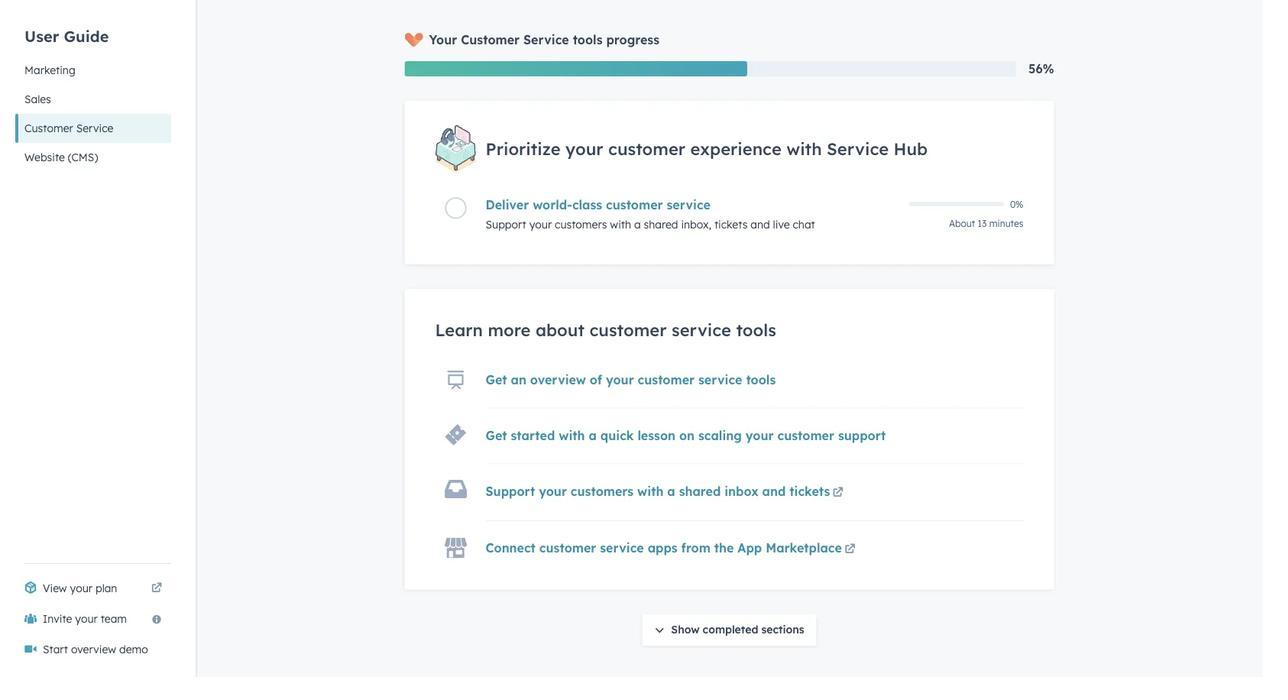 Task type: locate. For each thing, give the bounding box(es) containing it.
show completed sections
[[671, 622, 805, 636]]

your left plan
[[70, 582, 92, 595]]

link opens in a new window image right marketplace
[[845, 544, 856, 555]]

shared left the inbox
[[679, 483, 721, 499]]

customers inside deliver world-class customer service support your customers with a shared inbox, tickets and live chat
[[555, 218, 607, 231]]

customer right your
[[461, 32, 520, 47]]

a left quick
[[589, 427, 597, 443]]

customers down class
[[555, 218, 607, 231]]

tickets right inbox,
[[715, 218, 748, 231]]

tickets up marketplace
[[790, 483, 830, 499]]

user guide
[[24, 26, 109, 45]]

1 get from the top
[[486, 372, 507, 387]]

2 horizontal spatial a
[[668, 483, 675, 499]]

your
[[429, 32, 457, 47]]

customer up lesson
[[638, 372, 695, 387]]

2 support from the top
[[486, 483, 535, 499]]

show completed sections button
[[642, 614, 817, 646]]

invite your team button
[[15, 604, 171, 634]]

customer inside customer service button
[[24, 122, 73, 135]]

1 horizontal spatial overview
[[530, 372, 586, 387]]

support your customers with a shared inbox and tickets
[[486, 483, 830, 499]]

with down deliver world-class customer service button
[[610, 218, 631, 231]]

get left the started
[[486, 427, 507, 443]]

customers
[[555, 218, 607, 231], [571, 483, 634, 499]]

1 vertical spatial overview
[[71, 643, 116, 656]]

1 vertical spatial customer
[[24, 122, 73, 135]]

0 horizontal spatial service
[[76, 122, 113, 135]]

and inside deliver world-class customer service support your customers with a shared inbox, tickets and live chat
[[751, 218, 770, 231]]

prioritize your customer experience with service hub
[[486, 138, 928, 159]]

0 horizontal spatial overview
[[71, 643, 116, 656]]

0 horizontal spatial shared
[[644, 218, 678, 231]]

tools
[[573, 32, 603, 47], [736, 319, 777, 340], [746, 372, 776, 387]]

1 horizontal spatial a
[[634, 218, 641, 231]]

link opens in a new window image
[[833, 484, 844, 502], [845, 544, 856, 555], [151, 579, 162, 598]]

on
[[679, 427, 695, 443]]

1 vertical spatial get
[[486, 427, 507, 443]]

0 vertical spatial customer
[[461, 32, 520, 47]]

1 vertical spatial service
[[76, 122, 113, 135]]

shared
[[644, 218, 678, 231], [679, 483, 721, 499]]

0%
[[1010, 198, 1024, 210]]

your down world- at top
[[529, 218, 552, 231]]

scaling
[[699, 427, 742, 443]]

0 vertical spatial service
[[524, 32, 569, 47]]

2 horizontal spatial link opens in a new window image
[[845, 541, 856, 559]]

link opens in a new window image down support
[[833, 484, 844, 502]]

2 vertical spatial link opens in a new window image
[[151, 579, 162, 598]]

customer
[[461, 32, 520, 47], [24, 122, 73, 135]]

about
[[949, 218, 975, 229]]

(cms)
[[68, 151, 98, 164]]

get for get started with a quick lesson on scaling your customer support
[[486, 427, 507, 443]]

customer up get an overview of your customer service tools in the bottom of the page
[[590, 319, 667, 340]]

1 vertical spatial support
[[486, 483, 535, 499]]

demo
[[119, 643, 148, 656]]

with down lesson
[[638, 483, 664, 499]]

1 horizontal spatial tickets
[[790, 483, 830, 499]]

learn more about customer service tools
[[435, 319, 777, 340]]

overview left the of
[[530, 372, 586, 387]]

connect customer service apps from the app marketplace link
[[486, 540, 858, 559]]

service
[[524, 32, 569, 47], [76, 122, 113, 135], [827, 138, 889, 159]]

marketing button
[[15, 56, 171, 85]]

customer right class
[[606, 197, 663, 212]]

link opens in a new window image inside support your customers with a shared inbox and tickets link
[[833, 484, 844, 502]]

2 horizontal spatial link opens in a new window image
[[845, 544, 856, 555]]

0 vertical spatial tickets
[[715, 218, 748, 231]]

service left hub
[[827, 138, 889, 159]]

start overview demo
[[43, 643, 148, 656]]

customer
[[608, 138, 686, 159], [606, 197, 663, 212], [590, 319, 667, 340], [638, 372, 695, 387], [778, 427, 835, 443], [539, 540, 596, 555]]

2 vertical spatial service
[[827, 138, 889, 159]]

0 vertical spatial a
[[634, 218, 641, 231]]

0 vertical spatial link opens in a new window image
[[833, 484, 844, 502]]

link opens in a new window image inside view your plan link
[[151, 579, 162, 598]]

service down sales button
[[76, 122, 113, 135]]

2 vertical spatial link opens in a new window image
[[151, 583, 162, 594]]

support
[[486, 218, 526, 231], [486, 483, 535, 499]]

1 horizontal spatial service
[[524, 32, 569, 47]]

1 vertical spatial customers
[[571, 483, 634, 499]]

customer up website
[[24, 122, 73, 135]]

connect customer service apps from the app marketplace
[[486, 540, 842, 555]]

progress
[[606, 32, 660, 47]]

link opens in a new window image inside view your plan link
[[151, 583, 162, 594]]

link opens in a new window image right plan
[[151, 579, 162, 598]]

link opens in a new window image inside connect customer service apps from the app marketplace link
[[845, 541, 856, 559]]

sections
[[762, 622, 805, 636]]

and
[[751, 218, 770, 231], [763, 483, 786, 499]]

2 get from the top
[[486, 427, 507, 443]]

0 horizontal spatial tickets
[[715, 218, 748, 231]]

view
[[43, 582, 67, 595]]

0 vertical spatial and
[[751, 218, 770, 231]]

support up connect
[[486, 483, 535, 499]]

customer left support
[[778, 427, 835, 443]]

0 vertical spatial link opens in a new window image
[[833, 487, 844, 498]]

get left an
[[486, 372, 507, 387]]

link opens in a new window image inside connect customer service apps from the app marketplace link
[[845, 544, 856, 555]]

2 vertical spatial a
[[668, 483, 675, 499]]

1 support from the top
[[486, 218, 526, 231]]

shared inside deliver world-class customer service support your customers with a shared inbox, tickets and live chat
[[644, 218, 678, 231]]

0 horizontal spatial customer
[[24, 122, 73, 135]]

1 horizontal spatial link opens in a new window image
[[833, 484, 844, 502]]

your customer service tools progress
[[429, 32, 660, 47]]

1 horizontal spatial link opens in a new window image
[[833, 487, 844, 498]]

0 vertical spatial get
[[486, 372, 507, 387]]

get
[[486, 372, 507, 387], [486, 427, 507, 443]]

start overview demo link
[[15, 634, 171, 665]]

link opens in a new window image
[[833, 487, 844, 498], [845, 541, 856, 559], [151, 583, 162, 594]]

with right experience
[[787, 138, 822, 159]]

the
[[714, 540, 734, 555]]

1 vertical spatial link opens in a new window image
[[845, 541, 856, 559]]

1 vertical spatial tools
[[736, 319, 777, 340]]

link opens in a new window image right marketplace
[[845, 541, 856, 559]]

deliver world-class customer service button
[[486, 197, 900, 212]]

completed
[[703, 622, 759, 636]]

with right the started
[[559, 427, 585, 443]]

a down deliver world-class customer service button
[[634, 218, 641, 231]]

marketing
[[24, 63, 75, 77]]

with inside deliver world-class customer service support your customers with a shared inbox, tickets and live chat
[[610, 218, 631, 231]]

overview inside start overview demo link
[[71, 643, 116, 656]]

1 vertical spatial and
[[763, 483, 786, 499]]

support your customers with a shared inbox and tickets link
[[486, 483, 846, 502]]

0 horizontal spatial a
[[589, 427, 597, 443]]

customer service button
[[15, 114, 171, 143]]

0 horizontal spatial link opens in a new window image
[[151, 583, 162, 594]]

user
[[24, 26, 59, 45]]

team
[[101, 612, 127, 626]]

overview
[[530, 372, 586, 387], [71, 643, 116, 656]]

your left team
[[75, 612, 98, 626]]

about 13 minutes
[[949, 218, 1024, 229]]

invite your team
[[43, 612, 127, 626]]

customer up deliver world-class customer service support your customers with a shared inbox, tickets and live chat
[[608, 138, 686, 159]]

1 vertical spatial a
[[589, 427, 597, 443]]

support down the deliver
[[486, 218, 526, 231]]

a
[[634, 218, 641, 231], [589, 427, 597, 443], [668, 483, 675, 499]]

service up your customer service tools progress progress bar
[[524, 32, 569, 47]]

from
[[681, 540, 711, 555]]

your
[[566, 138, 604, 159], [529, 218, 552, 231], [606, 372, 634, 387], [746, 427, 774, 443], [539, 483, 567, 499], [70, 582, 92, 595], [75, 612, 98, 626]]

and left live
[[751, 218, 770, 231]]

0 horizontal spatial link opens in a new window image
[[151, 579, 162, 598]]

with
[[787, 138, 822, 159], [610, 218, 631, 231], [559, 427, 585, 443], [638, 483, 664, 499]]

experience
[[691, 138, 782, 159]]

inbox
[[725, 483, 759, 499]]

plan
[[95, 582, 117, 595]]

minutes
[[990, 218, 1024, 229]]

start
[[43, 643, 68, 656]]

user guide views element
[[15, 0, 171, 172]]

service
[[667, 197, 711, 212], [672, 319, 731, 340], [699, 372, 743, 387], [600, 540, 644, 555]]

your inside button
[[75, 612, 98, 626]]

prioritize
[[486, 138, 561, 159]]

link opens in a new window image down support
[[833, 487, 844, 498]]

0 vertical spatial support
[[486, 218, 526, 231]]

a up connect customer service apps from the app marketplace
[[668, 483, 675, 499]]

1 vertical spatial link opens in a new window image
[[845, 544, 856, 555]]

1 horizontal spatial customer
[[461, 32, 520, 47]]

link opens in a new window image right plan
[[151, 583, 162, 594]]

56%
[[1029, 61, 1054, 76]]

your up class
[[566, 138, 604, 159]]

about
[[536, 319, 585, 340]]

customers down quick
[[571, 483, 634, 499]]

quick
[[601, 427, 634, 443]]

1 vertical spatial shared
[[679, 483, 721, 499]]

overview down invite your team button
[[71, 643, 116, 656]]

0 vertical spatial customers
[[555, 218, 607, 231]]

0 vertical spatial shared
[[644, 218, 678, 231]]

and right the inbox
[[763, 483, 786, 499]]

shared left inbox,
[[644, 218, 678, 231]]

lesson
[[638, 427, 676, 443]]

tickets
[[715, 218, 748, 231], [790, 483, 830, 499]]



Task type: vqa. For each thing, say whether or not it's contained in the screenshot.
'your' within 'View your plan' link
yes



Task type: describe. For each thing, give the bounding box(es) containing it.
of
[[590, 372, 602, 387]]

a inside deliver world-class customer service support your customers with a shared inbox, tickets and live chat
[[634, 218, 641, 231]]

13
[[978, 218, 987, 229]]

sales button
[[15, 85, 171, 114]]

invite
[[43, 612, 72, 626]]

more
[[488, 319, 531, 340]]

inbox,
[[681, 218, 712, 231]]

class
[[572, 197, 602, 212]]

your customer service tools progress progress bar
[[405, 61, 747, 76]]

sales
[[24, 92, 51, 106]]

0 vertical spatial tools
[[573, 32, 603, 47]]

website
[[24, 151, 65, 164]]

marketplace
[[766, 540, 842, 555]]

get started with a quick lesson on scaling your customer support
[[486, 427, 886, 443]]

chat
[[793, 218, 815, 231]]

link opens in a new window image inside support your customers with a shared inbox and tickets link
[[833, 487, 844, 498]]

apps
[[648, 540, 678, 555]]

guide
[[64, 26, 109, 45]]

get an overview of your customer service tools
[[486, 372, 776, 387]]

customer right connect
[[539, 540, 596, 555]]

customer service
[[24, 122, 113, 135]]

2 horizontal spatial service
[[827, 138, 889, 159]]

get for get an overview of your customer service tools
[[486, 372, 507, 387]]

learn
[[435, 319, 483, 340]]

service inside button
[[76, 122, 113, 135]]

hub
[[894, 138, 928, 159]]

view your plan
[[43, 582, 117, 595]]

website (cms) button
[[15, 143, 171, 172]]

view your plan link
[[15, 573, 171, 604]]

connect
[[486, 540, 536, 555]]

get an overview of your customer service tools button
[[486, 372, 776, 387]]

your down the started
[[539, 483, 567, 499]]

world-
[[533, 197, 572, 212]]

show
[[671, 622, 700, 636]]

an
[[511, 372, 527, 387]]

1 horizontal spatial shared
[[679, 483, 721, 499]]

your right "scaling"
[[746, 427, 774, 443]]

0 vertical spatial overview
[[530, 372, 586, 387]]

customer inside deliver world-class customer service support your customers with a shared inbox, tickets and live chat
[[606, 197, 663, 212]]

your right the of
[[606, 372, 634, 387]]

deliver
[[486, 197, 529, 212]]

support
[[838, 427, 886, 443]]

support inside deliver world-class customer service support your customers with a shared inbox, tickets and live chat
[[486, 218, 526, 231]]

started
[[511, 427, 555, 443]]

2 vertical spatial tools
[[746, 372, 776, 387]]

live
[[773, 218, 790, 231]]

app
[[738, 540, 762, 555]]

website (cms)
[[24, 151, 98, 164]]

your inside deliver world-class customer service support your customers with a shared inbox, tickets and live chat
[[529, 218, 552, 231]]

get started with a quick lesson on scaling your customer support link
[[486, 427, 886, 443]]

service inside deliver world-class customer service support your customers with a shared inbox, tickets and live chat
[[667, 197, 711, 212]]

tickets inside deliver world-class customer service support your customers with a shared inbox, tickets and live chat
[[715, 218, 748, 231]]

1 vertical spatial tickets
[[790, 483, 830, 499]]

deliver world-class customer service support your customers with a shared inbox, tickets and live chat
[[486, 197, 815, 231]]



